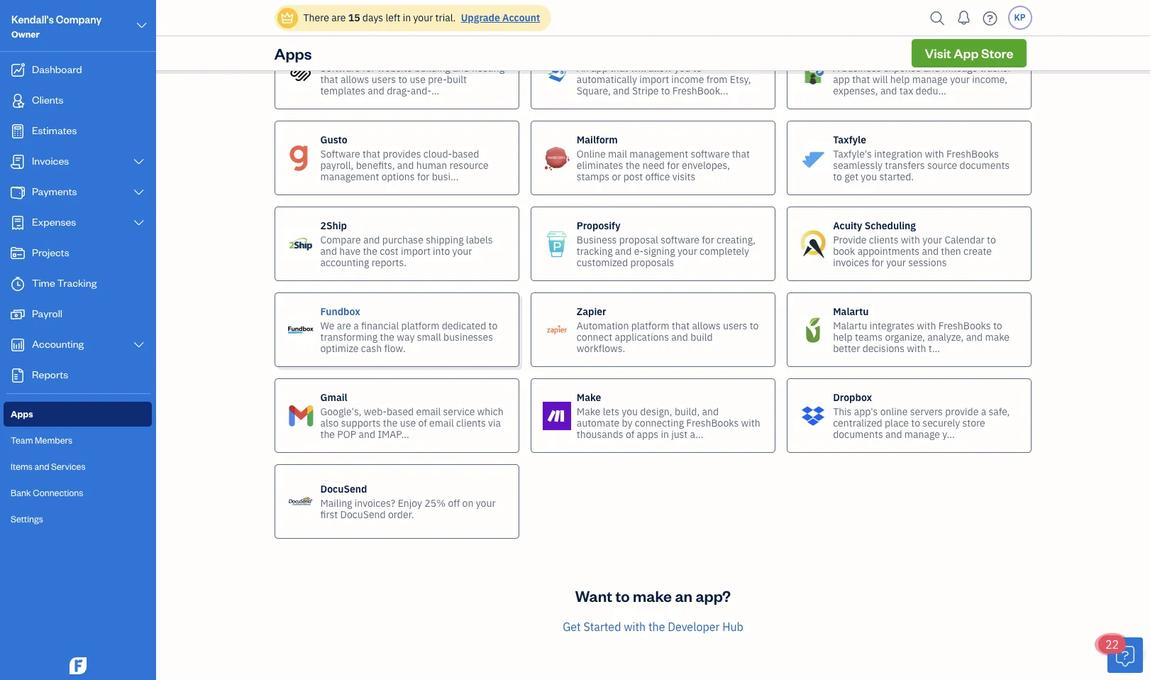 Task type: locate. For each thing, give the bounding box(es) containing it.
1 vertical spatial users
[[723, 319, 748, 332]]

in
[[403, 11, 411, 24], [661, 428, 669, 441]]

2ship
[[321, 219, 347, 232]]

the left way
[[380, 330, 395, 343]]

are inside fundbox we are a financial platform dedicated to transforming the way small businesses optimize cash flow.
[[337, 319, 351, 332]]

1 vertical spatial use
[[400, 416, 416, 429]]

software down gusto
[[321, 147, 360, 160]]

1 horizontal spatial documents
[[960, 159, 1010, 171]]

allows left website
[[341, 73, 369, 86]]

0 vertical spatial import
[[640, 73, 670, 86]]

email right imap...
[[430, 416, 454, 429]]

that right the squarespace image
[[321, 73, 338, 86]]

dashboard link
[[4, 56, 152, 85]]

documents down app's
[[834, 428, 884, 441]]

freshbooks for documents
[[947, 147, 1000, 160]]

1 vertical spatial allows
[[692, 319, 721, 332]]

online
[[881, 405, 908, 418]]

provide
[[946, 405, 979, 418]]

and down the online
[[886, 428, 903, 441]]

with left t...
[[908, 342, 927, 355]]

will left tax
[[873, 73, 889, 86]]

flow.
[[384, 342, 406, 355]]

2 software from the top
[[321, 147, 360, 160]]

you inside an app that will allow you to automatically import income from etsy, square, and stripe to freshbook...
[[675, 61, 691, 74]]

1 horizontal spatial allows
[[692, 319, 721, 332]]

malartu
[[834, 305, 869, 318], [834, 319, 868, 332]]

chevron large down image for payments
[[132, 187, 146, 198]]

notifications image
[[953, 4, 976, 32]]

0 horizontal spatial clients
[[457, 416, 486, 429]]

money image
[[9, 307, 26, 322]]

manage inside dropbox this app's online servers provide a safe, centralized place to securely store documents and manage y...
[[905, 428, 941, 441]]

and right the pop
[[359, 428, 376, 441]]

office
[[646, 170, 671, 183]]

docusend up mailing
[[321, 482, 367, 495]]

t...
[[929, 342, 941, 355]]

manage down servers
[[905, 428, 941, 441]]

app right hurdlr image at top
[[834, 73, 850, 86]]

software inside software for website building and hosting that allows users to use pre-built templates and drag-and-...
[[321, 61, 360, 74]]

0 horizontal spatial of
[[418, 416, 427, 429]]

of inside the gmail google's, web-based email service which also supports the use of email clients via the pop and imap...
[[418, 416, 427, 429]]

1 vertical spatial you
[[861, 170, 878, 183]]

0 vertical spatial make
[[986, 330, 1010, 343]]

you right get
[[861, 170, 878, 183]]

for left busi...
[[417, 170, 430, 183]]

0 vertical spatial make
[[577, 391, 602, 404]]

1 vertical spatial management
[[321, 170, 379, 183]]

the right or
[[626, 159, 641, 171]]

2 platform from the left
[[632, 319, 670, 332]]

manage
[[913, 73, 948, 86], [905, 428, 941, 441]]

that up square,
[[611, 61, 629, 74]]

1 horizontal spatial app
[[834, 73, 850, 86]]

freshbooks inside taxfyle taxfyle's integration with freshbooks seamlessly transfers source documents to get you started.
[[947, 147, 1000, 160]]

0 vertical spatial manage
[[913, 73, 948, 86]]

chevron large down image
[[135, 17, 148, 34], [132, 156, 146, 168], [132, 187, 146, 198], [132, 339, 146, 351]]

your right signing at the right of page
[[678, 245, 698, 257]]

and right analyze,
[[967, 330, 983, 343]]

for left website
[[363, 61, 375, 74]]

0 horizontal spatial a
[[354, 319, 359, 332]]

0 horizontal spatial based
[[387, 405, 414, 418]]

documents right source
[[960, 159, 1010, 171]]

and left e-
[[615, 245, 632, 257]]

2 make from the top
[[577, 405, 601, 418]]

to right the stripe
[[661, 84, 671, 97]]

1 horizontal spatial of
[[626, 428, 635, 441]]

for left the creating,
[[702, 233, 715, 246]]

1 platform from the left
[[401, 319, 440, 332]]

0 vertical spatial in
[[403, 11, 411, 24]]

started.
[[880, 170, 915, 183]]

you inside taxfyle taxfyle's integration with freshbooks seamlessly transfers source documents to get you started.
[[861, 170, 878, 183]]

that inside mailform online mail management software that eliminates the need for envelopes, stamps or post office visits
[[732, 147, 750, 160]]

0 vertical spatial software
[[321, 61, 360, 74]]

clients down scheduling
[[870, 233, 899, 246]]

2 vertical spatial freshbooks
[[687, 416, 739, 429]]

for right invoices
[[872, 256, 884, 269]]

1 horizontal spatial users
[[723, 319, 748, 332]]

use left 'pre-' at the left of the page
[[410, 73, 426, 86]]

based
[[452, 147, 479, 160], [387, 405, 414, 418]]

payroll
[[32, 307, 62, 320]]

and right have
[[363, 233, 380, 246]]

with inside taxfyle taxfyle's integration with freshbooks seamlessly transfers source documents to get you started.
[[925, 147, 945, 160]]

squarespace image
[[286, 58, 315, 86]]

help left 'teams'
[[834, 330, 853, 343]]

get started with the developer hub
[[563, 620, 744, 634]]

1 horizontal spatial clients
[[870, 233, 899, 246]]

to right calendar in the right of the page
[[988, 233, 997, 246]]

management down gusto
[[321, 170, 379, 183]]

and inside proposify business proposal software for creating, tracking and e-signing your completely customized proposals
[[615, 245, 632, 257]]

of left "apps"
[[626, 428, 635, 441]]

place
[[885, 416, 909, 429]]

allows right applications
[[692, 319, 721, 332]]

services
[[51, 461, 86, 472]]

based up imap...
[[387, 405, 414, 418]]

upgrade
[[461, 11, 500, 24]]

resource
[[450, 159, 489, 171]]

1 vertical spatial freshbooks
[[939, 319, 992, 332]]

1 vertical spatial documents
[[834, 428, 884, 441]]

allow
[[649, 61, 673, 74]]

0 horizontal spatial you
[[622, 405, 638, 418]]

help
[[891, 73, 910, 86], [834, 330, 853, 343]]

chart image
[[9, 338, 26, 352]]

the inside fundbox we are a financial platform dedicated to transforming the way small businesses optimize cash flow.
[[380, 330, 395, 343]]

use inside software for website building and hosting that allows users to use pre-built templates and drag-and-...
[[410, 73, 426, 86]]

chevron large down image for accounting
[[132, 339, 146, 351]]

platform right automation
[[632, 319, 670, 332]]

an app that will allow you to automatically import income from etsy, square, and stripe to freshbook... link
[[531, 35, 776, 109]]

apps down the 'crown' icon
[[274, 43, 312, 63]]

sessions
[[909, 256, 947, 269]]

app right an
[[591, 61, 608, 74]]

your inside a business expense and mileage tracker app that will help manage your income, expenses, and tax dedu...
[[951, 73, 970, 86]]

freshbooks image
[[67, 657, 89, 674]]

in left the 'just' at the right bottom of page
[[661, 428, 669, 441]]

payment image
[[9, 185, 26, 199]]

for inside mailform online mail management software that eliminates the need for envelopes, stamps or post office visits
[[668, 159, 680, 171]]

use right web- on the bottom
[[400, 416, 416, 429]]

0 vertical spatial based
[[452, 147, 479, 160]]

docusend right first
[[340, 508, 386, 521]]

and left "then"
[[923, 245, 939, 257]]

that inside zapier automation platform that allows users to connect applications and build workflows.
[[672, 319, 690, 332]]

expenses link
[[4, 209, 152, 238]]

to right 'dedicated'
[[489, 319, 498, 332]]

income
[[672, 73, 705, 86]]

malartu up 'teams'
[[834, 305, 869, 318]]

a
[[354, 319, 359, 332], [982, 405, 987, 418]]

your right 'into'
[[453, 245, 472, 257]]

visit app store
[[925, 45, 1014, 61]]

1 vertical spatial malartu
[[834, 319, 868, 332]]

for inside gusto software that provides cloud-based payroll, benefits, and human resource management options for busi...
[[417, 170, 430, 183]]

for right need
[[668, 159, 680, 171]]

your up sessions
[[923, 233, 943, 246]]

you right lets
[[622, 405, 638, 418]]

client image
[[9, 94, 26, 108]]

management
[[630, 147, 689, 160], [321, 170, 379, 183]]

will inside an app that will allow you to automatically import income from etsy, square, and stripe to freshbook...
[[631, 61, 646, 74]]

a...
[[690, 428, 704, 441]]

that right a
[[853, 73, 871, 86]]

1 horizontal spatial you
[[675, 61, 691, 74]]

software up "proposals"
[[661, 233, 700, 246]]

1 vertical spatial are
[[337, 319, 351, 332]]

fundbox image
[[286, 316, 315, 344]]

your left trial.
[[413, 11, 433, 24]]

your
[[413, 11, 433, 24], [951, 73, 970, 86], [923, 233, 943, 246], [453, 245, 472, 257], [678, 245, 698, 257], [887, 256, 907, 269], [476, 497, 496, 509]]

make image
[[543, 401, 571, 430]]

based up busi...
[[452, 147, 479, 160]]

0 horizontal spatial in
[[403, 11, 411, 24]]

gusto image
[[286, 144, 315, 172]]

book
[[834, 245, 856, 257]]

1 vertical spatial software
[[321, 147, 360, 160]]

freshbooks inside malartu malartu integrates with freshbooks to help teams organize, analyze, and make better decisions with t...
[[939, 319, 992, 332]]

a down fundbox
[[354, 319, 359, 332]]

completely
[[700, 245, 750, 257]]

gusto
[[321, 133, 348, 146]]

the left cost
[[363, 245, 378, 257]]

chevron large down image
[[132, 217, 146, 229]]

to inside acuity scheduling provide clients with your calendar to book appointments and then create invoices for your sessions
[[988, 233, 997, 246]]

0 vertical spatial management
[[630, 147, 689, 160]]

invoice image
[[9, 155, 26, 169]]

make up automate
[[577, 391, 602, 404]]

app?
[[696, 586, 731, 606]]

acuity scheduling image
[[799, 230, 828, 258]]

to left and-
[[399, 73, 408, 86]]

small
[[417, 330, 441, 343]]

apps link
[[4, 402, 152, 427]]

apps inside 'main' element
[[11, 408, 33, 420]]

0 horizontal spatial allows
[[341, 73, 369, 86]]

and right build,
[[703, 405, 719, 418]]

1 vertical spatial in
[[661, 428, 669, 441]]

templates
[[321, 84, 366, 97]]

create
[[964, 245, 992, 257]]

2ship image
[[286, 230, 315, 258]]

import left 'into'
[[401, 245, 431, 257]]

1 vertical spatial clients
[[457, 416, 486, 429]]

are left '15'
[[332, 11, 346, 24]]

0 horizontal spatial import
[[401, 245, 431, 257]]

apps up team
[[11, 408, 33, 420]]

projects link
[[4, 239, 152, 268]]

purchase
[[382, 233, 424, 246]]

0 horizontal spatial make
[[633, 586, 672, 606]]

to inside zapier automation platform that allows users to connect applications and build workflows.
[[750, 319, 759, 332]]

are down fundbox
[[337, 319, 351, 332]]

0 horizontal spatial apps
[[11, 408, 33, 420]]

2 vertical spatial you
[[622, 405, 638, 418]]

make up get started with the developer hub link
[[633, 586, 672, 606]]

kp button
[[1008, 6, 1033, 30]]

that left provides
[[363, 147, 381, 160]]

1 horizontal spatial will
[[873, 73, 889, 86]]

1 vertical spatial help
[[834, 330, 853, 343]]

0 horizontal spatial users
[[372, 73, 396, 86]]

0 vertical spatial clients
[[870, 233, 899, 246]]

members
[[35, 434, 73, 446]]

15
[[348, 11, 360, 24]]

users
[[372, 73, 396, 86], [723, 319, 748, 332]]

malartu malartu integrates with freshbooks to help teams organize, analyze, and make better decisions with t...
[[834, 305, 1010, 355]]

items and services link
[[4, 454, 152, 479]]

0 horizontal spatial documents
[[834, 428, 884, 441]]

import left income
[[640, 73, 670, 86]]

benefits,
[[356, 159, 395, 171]]

0 vertical spatial you
[[675, 61, 691, 74]]

cash
[[361, 342, 382, 355]]

with right integration
[[925, 147, 945, 160]]

2ship compare and purchase shipping labels and have the cost import into your accounting reports.
[[321, 219, 493, 269]]

cloud-
[[424, 147, 452, 160]]

team members
[[11, 434, 73, 446]]

1 vertical spatial import
[[401, 245, 431, 257]]

with right a...
[[742, 416, 761, 429]]

1 horizontal spatial a
[[982, 405, 987, 418]]

1 horizontal spatial import
[[640, 73, 670, 86]]

items and services
[[11, 461, 86, 472]]

1 vertical spatial manage
[[905, 428, 941, 441]]

dropbox this app's online servers provide a safe, centralized place to securely store documents and manage y...
[[834, 391, 1011, 441]]

you
[[675, 61, 691, 74], [861, 170, 878, 183], [622, 405, 638, 418]]

and left human
[[397, 159, 414, 171]]

0 vertical spatial apps
[[274, 43, 312, 63]]

0 horizontal spatial platform
[[401, 319, 440, 332]]

the inside mailform online mail management software that eliminates the need for envelopes, stamps or post office visits
[[626, 159, 641, 171]]

management up office
[[630, 147, 689, 160]]

estimates link
[[4, 117, 152, 146]]

1 software from the top
[[321, 61, 360, 74]]

that left build
[[672, 319, 690, 332]]

0 vertical spatial use
[[410, 73, 426, 86]]

with right started at the bottom right of page
[[624, 620, 646, 634]]

1 horizontal spatial platform
[[632, 319, 670, 332]]

0 horizontal spatial app
[[591, 61, 608, 74]]

docusend mailing invoices?  enjoy 25% off on your first docusend order.
[[321, 482, 496, 521]]

1 vertical spatial apps
[[11, 408, 33, 420]]

a
[[834, 61, 840, 74]]

settings
[[11, 513, 43, 525]]

labels
[[466, 233, 493, 246]]

1 horizontal spatial help
[[891, 73, 910, 86]]

chevron large down image inside invoices link
[[132, 156, 146, 168]]

the inside 2ship compare and purchase shipping labels and have the cost import into your accounting reports.
[[363, 245, 378, 257]]

0 vertical spatial users
[[372, 73, 396, 86]]

automatically
[[577, 73, 638, 86]]

which
[[478, 405, 504, 418]]

apps
[[637, 428, 659, 441]]

0 vertical spatial allows
[[341, 73, 369, 86]]

to right build
[[750, 319, 759, 332]]

calendar
[[945, 233, 985, 246]]

income,
[[973, 73, 1008, 86]]

0 vertical spatial software
[[691, 147, 730, 160]]

service
[[443, 405, 475, 418]]

to right analyze,
[[994, 319, 1003, 332]]

management inside gusto software that provides cloud-based payroll, benefits, and human resource management options for busi...
[[321, 170, 379, 183]]

will left allow
[[631, 61, 646, 74]]

zapier automation platform that allows users to connect applications and build workflows.
[[577, 305, 759, 355]]

0 horizontal spatial management
[[321, 170, 379, 183]]

imap...
[[378, 428, 410, 441]]

proposify image
[[543, 230, 571, 258]]

cost
[[380, 245, 399, 257]]

1 vertical spatial software
[[661, 233, 700, 246]]

1 vertical spatial a
[[982, 405, 987, 418]]

use inside the gmail google's, web-based email service which also supports the use of email clients via the pop and imap...
[[400, 416, 416, 429]]

for inside proposify business proposal software for creating, tracking and e-signing your completely customized proposals
[[702, 233, 715, 246]]

and inside an app that will allow you to automatically import income from etsy, square, and stripe to freshbook...
[[613, 84, 630, 97]]

1 horizontal spatial make
[[986, 330, 1010, 343]]

your down app
[[951, 73, 970, 86]]

to left from
[[693, 61, 702, 74]]

go to help image
[[979, 7, 1002, 29]]

projects
[[32, 246, 69, 259]]

and down visit
[[924, 61, 941, 74]]

gusto software that provides cloud-based payroll, benefits, and human resource management options for busi...
[[321, 133, 489, 183]]

proposify business proposal software for creating, tracking and e-signing your completely customized proposals
[[577, 219, 756, 269]]

users left and-
[[372, 73, 396, 86]]

proposify
[[577, 219, 621, 232]]

and left drag-
[[368, 84, 385, 97]]

visit app store link
[[913, 39, 1027, 67]]

you right allow
[[675, 61, 691, 74]]

0 vertical spatial freshbooks
[[947, 147, 1000, 160]]

freshbooks up t...
[[939, 319, 992, 332]]

with down scheduling
[[901, 233, 921, 246]]

email left service
[[416, 405, 441, 418]]

are
[[332, 11, 346, 24], [337, 319, 351, 332]]

applications
[[615, 330, 670, 343]]

help inside a business expense and mileage tracker app that will help manage your income, expenses, and tax dedu...
[[891, 73, 910, 86]]

0 horizontal spatial will
[[631, 61, 646, 74]]

and left the stripe
[[613, 84, 630, 97]]

clients link
[[4, 87, 152, 116]]

that right envelopes,
[[732, 147, 750, 160]]

0 vertical spatial a
[[354, 319, 359, 332]]

hosting
[[472, 61, 505, 74]]

of right imap...
[[418, 416, 427, 429]]

for inside software for website building and hosting that allows users to use pre-built templates and drag-and-...
[[363, 61, 375, 74]]

0 vertical spatial malartu
[[834, 305, 869, 318]]

main element
[[0, 0, 192, 680]]

users right build
[[723, 319, 748, 332]]

documents
[[960, 159, 1010, 171], [834, 428, 884, 441]]

clients
[[32, 93, 64, 106]]

1 horizontal spatial based
[[452, 147, 479, 160]]

clients left via
[[457, 416, 486, 429]]

1 horizontal spatial in
[[661, 428, 669, 441]]

malartu up better
[[834, 319, 868, 332]]

in right left
[[403, 11, 411, 24]]

0 vertical spatial documents
[[960, 159, 1010, 171]]

import inside 2ship compare and purchase shipping labels and have the cost import into your accounting reports.
[[401, 245, 431, 257]]

your right on
[[476, 497, 496, 509]]

1 vertical spatial make
[[577, 405, 601, 418]]

an
[[675, 586, 693, 606]]

0 horizontal spatial help
[[834, 330, 853, 343]]

1 horizontal spatial apps
[[274, 43, 312, 63]]

your inside 2ship compare and purchase shipping labels and have the cost import into your accounting reports.
[[453, 245, 472, 257]]

to right place
[[912, 416, 921, 429]]

chevron large down image inside 'accounting' link
[[132, 339, 146, 351]]

account
[[503, 11, 540, 24]]

0 vertical spatial help
[[891, 73, 910, 86]]

fundbox
[[321, 305, 360, 318]]

make right analyze,
[[986, 330, 1010, 343]]

accounting
[[321, 256, 369, 269]]

chevron large down image inside payments link
[[132, 187, 146, 198]]

1 vertical spatial based
[[387, 405, 414, 418]]

in inside make make lets you design, build, and automate by connecting freshbooks with thousands of apps in just a...
[[661, 428, 669, 441]]

and inside gusto software that provides cloud-based payroll, benefits, and human resource management options for busi...
[[397, 159, 414, 171]]

documents inside dropbox this app's online servers provide a safe, centralized place to securely store documents and manage y...
[[834, 428, 884, 441]]

that inside gusto software that provides cloud-based payroll, benefits, and human resource management options for busi...
[[363, 147, 381, 160]]

you inside make make lets you design, build, and automate by connecting freshbooks with thousands of apps in just a...
[[622, 405, 638, 418]]

1 malartu from the top
[[834, 305, 869, 318]]

docusend image
[[286, 487, 315, 516]]

to inside dropbox this app's online servers provide a safe, centralized place to securely store documents and manage y...
[[912, 416, 921, 429]]

1 horizontal spatial management
[[630, 147, 689, 160]]

and right 'pre-' at the left of the page
[[453, 61, 470, 74]]

documents inside taxfyle taxfyle's integration with freshbooks seamlessly transfers source documents to get you started.
[[960, 159, 1010, 171]]

1 vertical spatial docusend
[[340, 508, 386, 521]]

2 horizontal spatial you
[[861, 170, 878, 183]]

and inside dropbox this app's online servers provide a safe, centralized place to securely store documents and manage y...
[[886, 428, 903, 441]]

based inside the gmail google's, web-based email service which also supports the use of email clients via the pop and imap...
[[387, 405, 414, 418]]

software up templates
[[321, 61, 360, 74]]

source
[[928, 159, 958, 171]]

to inside fundbox we are a financial platform dedicated to transforming the way small businesses optimize cash flow.
[[489, 319, 498, 332]]



Task type: describe. For each thing, give the bounding box(es) containing it.
e-
[[634, 245, 644, 257]]

upgrade account link
[[458, 11, 540, 24]]

search image
[[927, 7, 950, 29]]

software inside proposify business proposal software for creating, tracking and e-signing your completely customized proposals
[[661, 233, 700, 246]]

22 button
[[1099, 635, 1144, 673]]

and left tax
[[881, 84, 898, 97]]

creating,
[[717, 233, 756, 246]]

dropbox
[[834, 391, 873, 404]]

visits
[[673, 170, 696, 183]]

22
[[1106, 638, 1120, 652]]

freshbooks for organize,
[[939, 319, 992, 332]]

time
[[32, 276, 55, 290]]

just
[[672, 428, 688, 441]]

and inside malartu malartu integrates with freshbooks to help teams organize, analyze, and make better decisions with t...
[[967, 330, 983, 343]]

to inside taxfyle taxfyle's integration with freshbooks seamlessly transfers source documents to get you started.
[[834, 170, 843, 183]]

platform inside fundbox we are a financial platform dedicated to transforming the way small businesses optimize cash flow.
[[401, 319, 440, 332]]

transfers
[[886, 159, 926, 171]]

estimate image
[[9, 124, 26, 138]]

25%
[[425, 497, 446, 509]]

thousands
[[577, 428, 624, 441]]

via
[[488, 416, 501, 429]]

owner
[[11, 28, 40, 40]]

shipping
[[426, 233, 464, 246]]

clients inside the gmail google's, web-based email service which also supports the use of email clients via the pop and imap...
[[457, 416, 486, 429]]

connections
[[33, 487, 83, 498]]

signing
[[644, 245, 676, 257]]

built
[[447, 73, 467, 86]]

invoices?
[[355, 497, 396, 509]]

0 vertical spatial are
[[332, 11, 346, 24]]

management inside mailform online mail management software that eliminates the need for envelopes, stamps or post office visits
[[630, 147, 689, 160]]

software inside gusto software that provides cloud-based payroll, benefits, and human resource management options for busi...
[[321, 147, 360, 160]]

a inside fundbox we are a financial platform dedicated to transforming the way small businesses optimize cash flow.
[[354, 319, 359, 332]]

payments
[[32, 185, 77, 198]]

invoices
[[32, 154, 69, 168]]

timer image
[[9, 277, 26, 291]]

platform inside zapier automation platform that allows users to connect applications and build workflows.
[[632, 319, 670, 332]]

zapier
[[577, 305, 607, 318]]

0 vertical spatial docusend
[[321, 482, 367, 495]]

kp
[[1015, 12, 1026, 23]]

malartu image
[[799, 316, 828, 344]]

staff picks
[[274, 2, 350, 22]]

chevron large down image for invoices
[[132, 156, 146, 168]]

software inside mailform online mail management software that eliminates the need for envelopes, stamps or post office visits
[[691, 147, 730, 160]]

to inside software for website building and hosting that allows users to use pre-built templates and drag-and-...
[[399, 73, 408, 86]]

get
[[563, 620, 581, 634]]

lets
[[603, 405, 620, 418]]

want to make an app?
[[576, 586, 731, 606]]

optimize
[[321, 342, 359, 355]]

crown image
[[280, 10, 295, 25]]

1 vertical spatial make
[[633, 586, 672, 606]]

that inside an app that will allow you to automatically import income from etsy, square, and stripe to freshbook...
[[611, 61, 629, 74]]

your left sessions
[[887, 256, 907, 269]]

that inside a business expense and mileage tracker app that will help manage your income, expenses, and tax dedu...
[[853, 73, 871, 86]]

trial.
[[436, 11, 456, 24]]

tracking
[[57, 276, 97, 290]]

pre-
[[428, 73, 447, 86]]

of inside make make lets you design, build, and automate by connecting freshbooks with thousands of apps in just a...
[[626, 428, 635, 441]]

there
[[303, 11, 329, 24]]

we
[[321, 319, 335, 332]]

staff
[[274, 2, 308, 22]]

the down want to make an app?
[[649, 620, 666, 634]]

make make lets you design, build, and automate by connecting freshbooks with thousands of apps in just a...
[[577, 391, 761, 441]]

your inside docusend mailing invoices?  enjoy 25% off on your first docusend order.
[[476, 497, 496, 509]]

dedu...
[[916, 84, 947, 97]]

use for building
[[410, 73, 426, 86]]

app inside an app that will allow you to automatically import income from etsy, square, and stripe to freshbook...
[[591, 61, 608, 74]]

and inside acuity scheduling provide clients with your calendar to book appointments and then create invoices for your sessions
[[923, 245, 939, 257]]

the right supports
[[383, 416, 398, 429]]

dedicated
[[442, 319, 487, 332]]

project image
[[9, 246, 26, 261]]

get started with the developer hub link
[[563, 620, 744, 634]]

also
[[321, 416, 339, 429]]

automation
[[577, 319, 629, 332]]

invoices
[[834, 256, 870, 269]]

and left have
[[321, 245, 337, 257]]

bank
[[11, 487, 31, 498]]

zapier image
[[543, 316, 571, 344]]

scheduling
[[865, 219, 917, 232]]

taxfyle image
[[799, 144, 828, 172]]

expenses
[[32, 215, 76, 229]]

a inside dropbox this app's online servers provide a safe, centralized place to securely store documents and manage y...
[[982, 405, 987, 418]]

the left the pop
[[321, 428, 335, 441]]

eliminates
[[577, 159, 624, 171]]

acuity
[[834, 219, 863, 232]]

help inside malartu malartu integrates with freshbooks to help teams organize, analyze, and make better decisions with t...
[[834, 330, 853, 343]]

will inside a business expense and mileage tracker app that will help manage your income, expenses, and tax dedu...
[[873, 73, 889, 86]]

fundbox we are a financial platform dedicated to transforming the way small businesses optimize cash flow.
[[321, 305, 498, 355]]

with up t...
[[917, 319, 937, 332]]

left
[[386, 11, 401, 24]]

allows inside software for website building and hosting that allows users to use pre-built templates and drag-and-...
[[341, 73, 369, 86]]

organize,
[[886, 330, 926, 343]]

gmail image
[[286, 401, 315, 430]]

and inside 'main' element
[[34, 461, 49, 472]]

settings link
[[4, 507, 152, 532]]

use for based
[[400, 416, 416, 429]]

and inside zapier automation platform that allows users to connect applications and build workflows.
[[672, 330, 689, 343]]

connecting
[[635, 416, 684, 429]]

enjoy
[[398, 497, 422, 509]]

time tracking link
[[4, 270, 152, 299]]

estimates
[[32, 124, 77, 137]]

invoices link
[[4, 148, 152, 177]]

import inside an app that will allow you to automatically import income from etsy, square, and stripe to freshbook...
[[640, 73, 670, 86]]

taxfyle
[[834, 133, 867, 146]]

better
[[834, 342, 861, 355]]

1 make from the top
[[577, 391, 602, 404]]

based inside gusto software that provides cloud-based payroll, benefits, and human resource management options for busi...
[[452, 147, 479, 160]]

by
[[622, 416, 633, 429]]

users inside zapier automation platform that allows users to connect applications and build workflows.
[[723, 319, 748, 332]]

dashboard image
[[9, 63, 26, 77]]

taxfyle's
[[834, 147, 872, 160]]

mailform online mail management software that eliminates the need for envelopes, stamps or post office visits
[[577, 133, 750, 183]]

expense
[[884, 61, 922, 74]]

manage inside a business expense and mileage tracker app that will help manage your income, expenses, and tax dedu...
[[913, 73, 948, 86]]

freshbooks inside make make lets you design, build, and automate by connecting freshbooks with thousands of apps in just a...
[[687, 416, 739, 429]]

and-
[[411, 84, 432, 97]]

with inside make make lets you design, build, and automate by connecting freshbooks with thousands of apps in just a...
[[742, 416, 761, 429]]

that inside software for website building and hosting that allows users to use pre-built templates and drag-and-...
[[321, 73, 338, 86]]

and inside the gmail google's, web-based email service which also supports the use of email clients via the pop and imap...
[[359, 428, 376, 441]]

to inside malartu malartu integrates with freshbooks to help teams organize, analyze, and make better decisions with t...
[[994, 319, 1003, 332]]

provides
[[383, 147, 421, 160]]

pop
[[337, 428, 357, 441]]

started
[[584, 620, 622, 634]]

connect
[[577, 330, 613, 343]]

drag-
[[387, 84, 411, 97]]

resource center badge image
[[1108, 638, 1144, 673]]

reports
[[32, 368, 68, 381]]

allows inside zapier automation platform that allows users to connect applications and build workflows.
[[692, 319, 721, 332]]

users inside software for website building and hosting that allows users to use pre-built templates and drag-and-...
[[372, 73, 396, 86]]

and inside make make lets you design, build, and automate by connecting freshbooks with thousands of apps in just a...
[[703, 405, 719, 418]]

app's
[[855, 405, 878, 418]]

income importer image
[[543, 58, 571, 86]]

app inside a business expense and mileage tracker app that will help manage your income, expenses, and tax dedu...
[[834, 73, 850, 86]]

hurdlr image
[[799, 58, 828, 86]]

2 malartu from the top
[[834, 319, 868, 332]]

business
[[577, 233, 617, 246]]

tracker
[[981, 61, 1012, 74]]

your inside proposify business proposal software for creating, tracking and e-signing your completely customized proposals
[[678, 245, 698, 257]]

report image
[[9, 368, 26, 383]]

make inside malartu malartu integrates with freshbooks to help teams organize, analyze, and make better decisions with t...
[[986, 330, 1010, 343]]

dashboard
[[32, 62, 82, 76]]

analyze,
[[928, 330, 964, 343]]

payroll,
[[321, 159, 354, 171]]

design,
[[641, 405, 673, 418]]

mailform image
[[543, 144, 571, 172]]

for inside acuity scheduling provide clients with your calendar to book appointments and then create invoices for your sessions
[[872, 256, 884, 269]]

website
[[378, 61, 413, 74]]

a business expense and mileage tracker app that will help manage your income, expenses, and tax dedu... link
[[787, 35, 1033, 109]]

into
[[433, 245, 450, 257]]

clients inside acuity scheduling provide clients with your calendar to book appointments and then create invoices for your sessions
[[870, 233, 899, 246]]

expense image
[[9, 216, 26, 230]]

with inside acuity scheduling provide clients with your calendar to book appointments and then create invoices for your sessions
[[901, 233, 921, 246]]

software for website building and hosting that allows users to use pre-built templates and drag-and-... link
[[274, 35, 520, 109]]

build,
[[675, 405, 700, 418]]

on
[[463, 497, 474, 509]]

to right want at the bottom right of the page
[[616, 586, 630, 606]]

supports
[[341, 416, 381, 429]]

dropbox image
[[799, 401, 828, 430]]

bank connections
[[11, 487, 83, 498]]

taxfyle taxfyle's integration with freshbooks seamlessly transfers source documents to get you started.
[[834, 133, 1010, 183]]



Task type: vqa. For each thing, say whether or not it's contained in the screenshot.
american express "image" at right top
no



